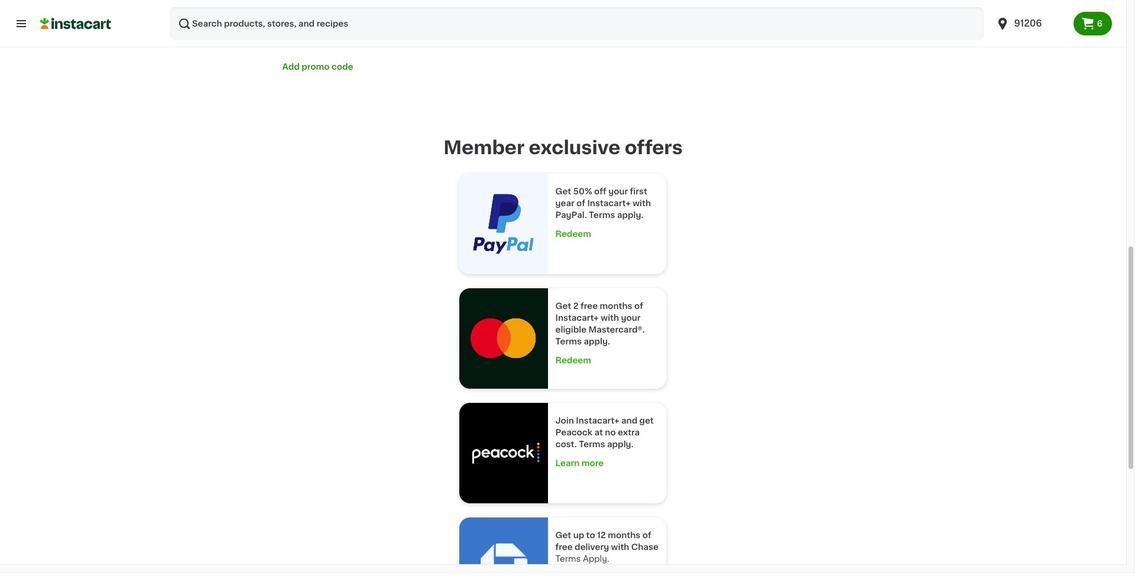 Task type: describe. For each thing, give the bounding box(es) containing it.
or
[[335, 24, 342, 31]]

get for get 50% off your first year of instacart+ with paypal. terms apply.
[[556, 187, 572, 196]]

more
[[582, 460, 604, 468]]

to inside redemption of peacock benefit may be subject to a daily limit.
[[440, 33, 447, 40]]

additional
[[395, 24, 428, 31]]

by
[[282, 15, 291, 21]]

6 button
[[1074, 12, 1113, 35]]

peacock inside redemption of peacock benefit may be subject to a daily limit.
[[333, 33, 361, 40]]

terms inside join instacart+ and get peacock at no extra cost. terms apply.
[[579, 441, 606, 449]]

to right 'are'
[[531, 24, 538, 31]]

to left the
[[364, 15, 371, 21]]

free inside "get up to 12 months of free delivery with chase"
[[556, 544, 573, 552]]

get up to 12 months of free delivery with chase
[[556, 532, 659, 552]]

method
[[596, 15, 621, 21]]

trial.
[[693, 15, 707, 21]]

in
[[763, 15, 769, 21]]

daily
[[454, 33, 470, 40]]

offers
[[625, 139, 683, 157]]

paypal.
[[556, 211, 587, 219]]

chase
[[632, 544, 659, 552]]

learn more button
[[556, 458, 660, 470]]

instacart+ inside the get 50% off your first year of instacart+ with paypal. terms apply.
[[588, 199, 631, 208]]

payment
[[565, 15, 594, 21]]

1 horizontal spatial and
[[441, 15, 454, 21]]

with for first
[[633, 199, 651, 208]]

91206 button
[[996, 7, 1067, 40]]

apply. inside join instacart+ and get peacock at no extra cost. terms apply.
[[608, 441, 634, 449]]

peacock inside join instacart+ and get peacock at no extra cost. terms apply.
[[556, 429, 593, 437]]

are
[[493, 24, 503, 31]]

free inside and authorize us to charge any active payment method on file after your free trial. cancel any time in your account. other fees, taxes, and or tips may apply. additional instacart+ benefits are subject to
[[678, 15, 691, 21]]

terms inside the get 50% off your first year of instacart+ with paypal. terms apply.
[[589, 211, 616, 219]]

terms inside terms apply.
[[556, 555, 581, 564]]

code
[[332, 62, 353, 71]]

with inside the get 2 free months of instacart+ with your eligible mastercard®. terms apply.
[[601, 314, 619, 322]]

member
[[444, 139, 525, 157]]

redeem button for paypal.
[[556, 228, 660, 240]]

your
[[771, 15, 785, 21]]

months inside "get up to 12 months of free delivery with chase"
[[608, 532, 641, 540]]

may inside and authorize us to charge any active payment method on file after your free trial. cancel any time in your account. other fees, taxes, and or tips may apply. additional instacart+ benefits are subject to
[[357, 24, 371, 31]]

to right us
[[497, 15, 503, 21]]

instacart+ inside join instacart+ and get peacock at no extra cost. terms apply.
[[576, 417, 620, 425]]

benefits
[[464, 24, 491, 31]]

get for get 2 free months of instacart+ with your eligible mastercard®. terms apply.
[[556, 302, 572, 311]]

by signing up, you agree to the
[[282, 15, 384, 21]]

off
[[595, 187, 607, 196]]

of inside the get 50% off your first year of instacart+ with paypal. terms apply.
[[577, 199, 586, 208]]

terms inside the get 2 free months of instacart+ with your eligible mastercard®. terms apply.
[[556, 338, 582, 346]]

your inside and authorize us to charge any active payment method on file after your free trial. cancel any time in your account. other fees, taxes, and or tips may apply. additional instacart+ benefits are subject to
[[662, 15, 676, 21]]

first
[[630, 187, 648, 196]]

cancel
[[708, 15, 731, 21]]

add promo code
[[282, 62, 353, 71]]

delivery
[[575, 544, 609, 552]]

91206
[[1015, 19, 1043, 28]]

file
[[633, 15, 643, 21]]

apply. inside the get 50% off your first year of instacart+ with paypal. terms apply.
[[618, 211, 644, 219]]

of inside redemption of peacock benefit may be subject to a daily limit.
[[325, 33, 331, 40]]

member exclusive offers
[[444, 139, 683, 157]]

active
[[543, 15, 563, 21]]

tips
[[343, 24, 356, 31]]

apply.
[[583, 555, 610, 564]]

get 50% off your first year of instacart+ with paypal. terms apply.
[[556, 187, 653, 219]]

no
[[605, 429, 616, 437]]

authorize
[[455, 15, 486, 21]]

instacart+ inside and authorize us to charge any active payment method on file after your free trial. cancel any time in your account. other fees, taxes, and or tips may apply. additional instacart+ benefits are subject to
[[430, 24, 462, 31]]

at
[[595, 429, 603, 437]]

learn more
[[556, 460, 604, 468]]

limit.
[[471, 33, 487, 40]]

the
[[373, 15, 384, 21]]

redeem button for mastercard®.
[[556, 355, 660, 367]]



Task type: locate. For each thing, give the bounding box(es) containing it.
apply. inside and authorize us to charge any active payment method on file after your free trial. cancel any time in your account. other fees, taxes, and or tips may apply. additional instacart+ benefits are subject to
[[373, 24, 393, 31]]

subject inside redemption of peacock benefit may be subject to a daily limit.
[[414, 33, 438, 40]]

0 vertical spatial your
[[662, 15, 676, 21]]

of down 50%
[[577, 199, 586, 208]]

1 horizontal spatial subject
[[505, 24, 529, 31]]

subject
[[505, 24, 529, 31], [414, 33, 438, 40]]

and authorize us to charge any active payment method on file after your free trial. cancel any time in your account. other fees, taxes, and or tips may apply. additional instacart+ benefits are subject to
[[282, 15, 838, 31]]

redeem down paypal.
[[556, 230, 592, 238]]

instacart+ up the 'at'
[[576, 417, 620, 425]]

2 vertical spatial get
[[556, 532, 572, 540]]

0 horizontal spatial free
[[556, 544, 573, 552]]

None search field
[[170, 7, 984, 40]]

1 vertical spatial redeem
[[556, 357, 592, 365]]

get up year
[[556, 187, 572, 196]]

1 horizontal spatial any
[[733, 15, 745, 21]]

join
[[556, 417, 574, 425]]

2 vertical spatial your
[[621, 314, 641, 322]]

redeem for get 50% off your first year of instacart+ with paypal. terms apply.
[[556, 230, 592, 238]]

a
[[448, 33, 452, 40]]

apply. down mastercard®.
[[584, 338, 610, 346]]

free
[[678, 15, 691, 21], [581, 302, 598, 311], [556, 544, 573, 552]]

free inside the get 2 free months of instacart+ with your eligible mastercard®. terms apply.
[[581, 302, 598, 311]]

of down up,
[[325, 33, 331, 40]]

months right 12
[[608, 532, 641, 540]]

redeem button down the get 50% off your first year of instacart+ with paypal. terms apply.
[[556, 228, 660, 240]]

0 vertical spatial and
[[441, 15, 454, 21]]

redeem for get 2 free months of instacart+ with your eligible mastercard®. terms apply.
[[556, 357, 592, 365]]

other
[[818, 15, 837, 21]]

and
[[441, 15, 454, 21], [321, 24, 333, 31], [622, 417, 638, 425]]

0 vertical spatial free
[[678, 15, 691, 21]]

terms
[[589, 211, 616, 219], [556, 338, 582, 346], [579, 441, 606, 449], [556, 555, 581, 564]]

3 get from the top
[[556, 532, 572, 540]]

account.
[[787, 15, 816, 21]]

0 vertical spatial redeem
[[556, 230, 592, 238]]

up
[[574, 532, 585, 540]]

on
[[623, 15, 631, 21]]

benefit
[[363, 33, 386, 40]]

0 vertical spatial months
[[600, 302, 633, 311]]

0 horizontal spatial any
[[529, 15, 541, 21]]

0 vertical spatial subject
[[505, 24, 529, 31]]

50%
[[574, 187, 593, 196]]

get inside "get up to 12 months of free delivery with chase"
[[556, 532, 572, 540]]

0 vertical spatial may
[[357, 24, 371, 31]]

1 redeem from the top
[[556, 230, 592, 238]]

you
[[330, 15, 342, 21]]

add promo code button
[[282, 61, 353, 73]]

terms down eligible
[[556, 338, 582, 346]]

with for months
[[611, 544, 630, 552]]

1 redeem button from the top
[[556, 228, 660, 240]]

redemption
[[282, 33, 323, 40]]

of
[[325, 33, 331, 40], [577, 199, 586, 208], [635, 302, 644, 311], [643, 532, 652, 540]]

1 vertical spatial get
[[556, 302, 572, 311]]

your right after
[[662, 15, 676, 21]]

your up mastercard®.
[[621, 314, 641, 322]]

free left delivery
[[556, 544, 573, 552]]

of up mastercard®.
[[635, 302, 644, 311]]

to inside "get up to 12 months of free delivery with chase"
[[587, 532, 595, 540]]

6
[[1098, 20, 1103, 28]]

instacart+ inside the get 2 free months of instacart+ with your eligible mastercard®. terms apply.
[[556, 314, 599, 322]]

1 vertical spatial redeem button
[[556, 355, 660, 367]]

1 vertical spatial months
[[608, 532, 641, 540]]

your inside the get 50% off your first year of instacart+ with paypal. terms apply.
[[609, 187, 628, 196]]

to left 12
[[587, 532, 595, 540]]

apply. down extra
[[608, 441, 634, 449]]

any left active
[[529, 15, 541, 21]]

2 vertical spatial free
[[556, 544, 573, 552]]

Search field
[[170, 7, 984, 40]]

0 vertical spatial peacock
[[333, 33, 361, 40]]

fees,
[[282, 24, 298, 31]]

get inside the get 2 free months of instacart+ with your eligible mastercard®. terms apply.
[[556, 302, 572, 311]]

and inside join instacart+ and get peacock at no extra cost. terms apply.
[[622, 417, 638, 425]]

free right 2
[[581, 302, 598, 311]]

0 horizontal spatial subject
[[414, 33, 438, 40]]

1 get from the top
[[556, 187, 572, 196]]

with
[[633, 199, 651, 208], [601, 314, 619, 322], [611, 544, 630, 552]]

get 2 free months of instacart+ with your eligible mastercard®. terms apply.
[[556, 302, 647, 346]]

cost.
[[556, 441, 577, 449]]

0 horizontal spatial may
[[357, 24, 371, 31]]

2
[[574, 302, 579, 311]]

subject inside and authorize us to charge any active payment method on file after your free trial. cancel any time in your account. other fees, taxes, and or tips may apply. additional instacart+ benefits are subject to
[[505, 24, 529, 31]]

terms down "off"
[[589, 211, 616, 219]]

apply. down the
[[373, 24, 393, 31]]

taxes,
[[300, 24, 319, 31]]

with down first
[[633, 199, 651, 208]]

learn
[[556, 460, 580, 468]]

get for get up to 12 months of free delivery with chase
[[556, 532, 572, 540]]

up,
[[318, 15, 328, 21]]

apply. inside the get 2 free months of instacart+ with your eligible mastercard®. terms apply.
[[584, 338, 610, 346]]

promo
[[302, 62, 330, 71]]

with up mastercard®.
[[601, 314, 619, 322]]

91206 button
[[989, 7, 1074, 40]]

with inside the get 50% off your first year of instacart+ with paypal. terms apply.
[[633, 199, 651, 208]]

0 vertical spatial get
[[556, 187, 572, 196]]

terms apply.
[[556, 544, 661, 564]]

months up mastercard®.
[[600, 302, 633, 311]]

0 horizontal spatial and
[[321, 24, 333, 31]]

get
[[640, 417, 654, 425]]

get
[[556, 187, 572, 196], [556, 302, 572, 311], [556, 532, 572, 540]]

after
[[644, 15, 660, 21]]

free left trial.
[[678, 15, 691, 21]]

your inside the get 2 free months of instacart+ with your eligible mastercard®. terms apply.
[[621, 314, 641, 322]]

2 any from the left
[[733, 15, 745, 21]]

1 any from the left
[[529, 15, 541, 21]]

1 vertical spatial and
[[321, 24, 333, 31]]

redeem down eligible
[[556, 357, 592, 365]]

instacart+ down 2
[[556, 314, 599, 322]]

2 horizontal spatial free
[[678, 15, 691, 21]]

to
[[364, 15, 371, 21], [497, 15, 503, 21], [531, 24, 538, 31], [440, 33, 447, 40], [587, 532, 595, 540]]

mastercard®.
[[589, 326, 645, 334]]

1 vertical spatial may
[[388, 33, 402, 40]]

your
[[662, 15, 676, 21], [609, 187, 628, 196], [621, 314, 641, 322]]

1 vertical spatial free
[[581, 302, 598, 311]]

1 vertical spatial subject
[[414, 33, 438, 40]]

1 horizontal spatial may
[[388, 33, 402, 40]]

may left the be
[[388, 33, 402, 40]]

of inside the get 2 free months of instacart+ with your eligible mastercard®. terms apply.
[[635, 302, 644, 311]]

year
[[556, 199, 575, 208]]

of inside "get up to 12 months of free delivery with chase"
[[643, 532, 652, 540]]

2 vertical spatial and
[[622, 417, 638, 425]]

eligible
[[556, 326, 587, 334]]

instacart logo image
[[40, 17, 111, 31]]

with left chase
[[611, 544, 630, 552]]

peacock down the tips at the left
[[333, 33, 361, 40]]

0 vertical spatial redeem button
[[556, 228, 660, 240]]

redeem
[[556, 230, 592, 238], [556, 357, 592, 365]]

0 horizontal spatial peacock
[[333, 33, 361, 40]]

2 vertical spatial with
[[611, 544, 630, 552]]

apply.
[[373, 24, 393, 31], [618, 211, 644, 219], [584, 338, 610, 346], [608, 441, 634, 449]]

and up a
[[441, 15, 454, 21]]

months
[[600, 302, 633, 311], [608, 532, 641, 540]]

any
[[529, 15, 541, 21], [733, 15, 745, 21]]

be
[[404, 33, 412, 40]]

0 vertical spatial with
[[633, 199, 651, 208]]

get left up
[[556, 532, 572, 540]]

peacock up "cost."
[[556, 429, 593, 437]]

signing
[[293, 15, 317, 21]]

redeem button
[[556, 228, 660, 240], [556, 355, 660, 367]]

to left a
[[440, 33, 447, 40]]

apply. down first
[[618, 211, 644, 219]]

us
[[487, 15, 495, 21]]

2 redeem from the top
[[556, 357, 592, 365]]

1 horizontal spatial free
[[581, 302, 598, 311]]

exclusive
[[529, 139, 621, 157]]

months inside the get 2 free months of instacart+ with your eligible mastercard®. terms apply.
[[600, 302, 633, 311]]

instacart+
[[430, 24, 462, 31], [588, 199, 631, 208], [556, 314, 599, 322], [576, 417, 620, 425]]

1 vertical spatial peacock
[[556, 429, 593, 437]]

get left 2
[[556, 302, 572, 311]]

subject down charge
[[505, 24, 529, 31]]

may
[[357, 24, 371, 31], [388, 33, 402, 40]]

may inside redemption of peacock benefit may be subject to a daily limit.
[[388, 33, 402, 40]]

join instacart+ and get peacock at no extra cost. terms apply.
[[556, 417, 656, 449]]

peacock
[[333, 33, 361, 40], [556, 429, 593, 437]]

redeem button down mastercard®.
[[556, 355, 660, 367]]

1 vertical spatial with
[[601, 314, 619, 322]]

2 redeem button from the top
[[556, 355, 660, 367]]

instacart+ up a
[[430, 24, 462, 31]]

with inside "get up to 12 months of free delivery with chase"
[[611, 544, 630, 552]]

2 get from the top
[[556, 302, 572, 311]]

time
[[747, 15, 761, 21]]

subject down 'additional'
[[414, 33, 438, 40]]

extra
[[618, 429, 640, 437]]

and down up,
[[321, 24, 333, 31]]

agree
[[344, 15, 363, 21]]

and up extra
[[622, 417, 638, 425]]

terms down up
[[556, 555, 581, 564]]

of up chase
[[643, 532, 652, 540]]

1 horizontal spatial peacock
[[556, 429, 593, 437]]

12
[[598, 532, 606, 540]]

instacart+ down "off"
[[588, 199, 631, 208]]

2 horizontal spatial and
[[622, 417, 638, 425]]

your right "off"
[[609, 187, 628, 196]]

redemption of peacock benefit may be subject to a daily limit.
[[282, 24, 811, 40]]

may up benefit on the top left of the page
[[357, 24, 371, 31]]

add
[[282, 62, 300, 71]]

get inside the get 50% off your first year of instacart+ with paypal. terms apply.
[[556, 187, 572, 196]]

terms down the 'at'
[[579, 441, 606, 449]]

any left time
[[733, 15, 745, 21]]

charge
[[505, 15, 528, 21]]

1 vertical spatial your
[[609, 187, 628, 196]]



Task type: vqa. For each thing, say whether or not it's contained in the screenshot.
alternatives in the "½ cup onion, chopped red onions $1.09 each (est.) show alternatives"
no



